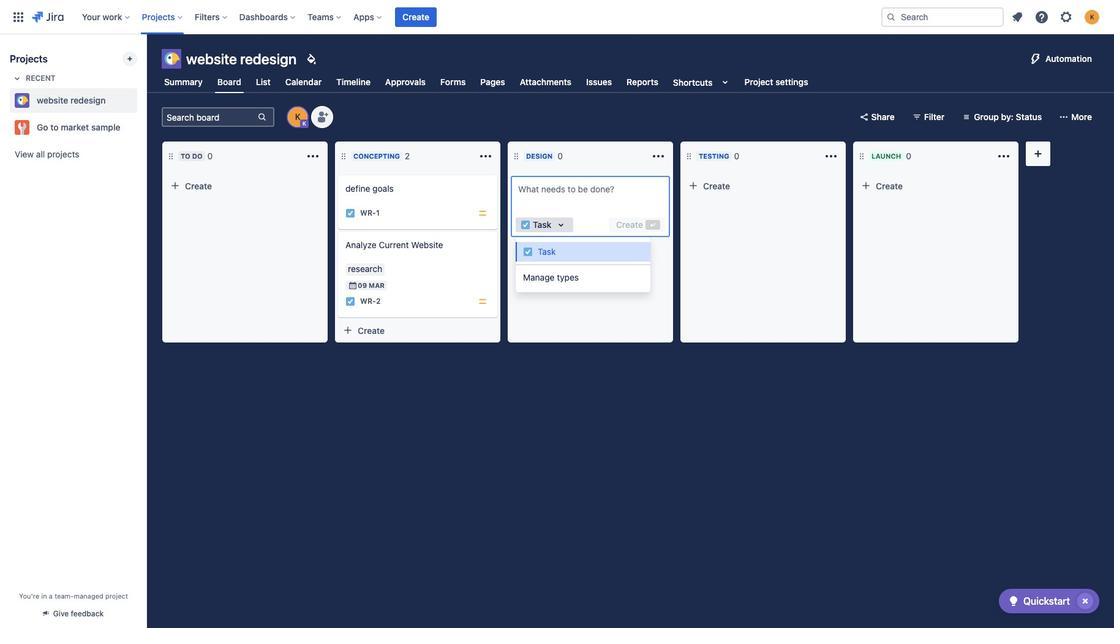 Task type: describe. For each thing, give the bounding box(es) containing it.
team-
[[55, 592, 74, 600]]

due date: 09 march 2024 element
[[348, 281, 385, 291]]

1 vertical spatial website
[[37, 95, 68, 105]]

create for to do 0
[[185, 180, 212, 191]]

mar
[[369, 281, 385, 289]]

give feedback button
[[36, 604, 111, 624]]

concepting 2
[[354, 151, 410, 161]]

shortcuts
[[674, 77, 713, 87]]

project
[[745, 77, 774, 87]]

goals
[[373, 183, 394, 194]]

4 column actions menu image from the left
[[997, 149, 1012, 164]]

design 0
[[526, 151, 563, 161]]

wr-1
[[360, 209, 380, 218]]

forms
[[441, 77, 466, 87]]

create for launch 0
[[876, 180, 903, 191]]

timeline
[[337, 77, 371, 87]]

wr-2
[[360, 297, 381, 306]]

task inside popup button
[[533, 219, 552, 230]]

design
[[526, 152, 553, 160]]

give
[[53, 609, 69, 618]]

shortcuts button
[[671, 71, 735, 93]]

board
[[217, 77, 241, 87]]

medium image for wr-1
[[478, 208, 488, 218]]

wr-2 link
[[360, 296, 381, 307]]

create button down wr-2 link
[[338, 321, 498, 340]]

projects button
[[138, 7, 187, 27]]

list
[[256, 77, 271, 87]]

2 for concepting 2
[[405, 151, 410, 161]]

manage types link
[[516, 268, 651, 287]]

your work
[[82, 11, 122, 22]]

task image for wr-1
[[346, 208, 355, 218]]

create project image
[[125, 54, 135, 64]]

dashboards button
[[236, 7, 300, 27]]

banner containing your work
[[0, 0, 1115, 34]]

due date: 09 march 2024 image
[[348, 281, 358, 291]]

0 horizontal spatial projects
[[10, 53, 48, 64]]

project
[[105, 592, 128, 600]]

automation button
[[1024, 49, 1100, 69]]

1 0 from the left
[[208, 151, 213, 161]]

managed
[[74, 592, 103, 600]]

view all projects
[[15, 149, 79, 159]]

medium image for wr-2
[[478, 297, 488, 306]]

a
[[49, 592, 53, 600]]

summary
[[164, 77, 203, 87]]

0 for testing 0
[[735, 151, 740, 161]]

notifications image
[[1011, 9, 1025, 24]]

Search field
[[882, 7, 1005, 27]]

dismiss quickstart image
[[1076, 591, 1096, 611]]

you're
[[19, 592, 39, 600]]

teams
[[308, 11, 334, 22]]

sample
[[91, 122, 120, 132]]

primary element
[[7, 0, 872, 34]]

create button for testing 0
[[684, 176, 843, 196]]

What needs to be done? text field
[[516, 181, 666, 213]]

0 for launch 0
[[907, 151, 912, 161]]

go to market sample link
[[10, 115, 132, 140]]

due date: 09 march 2024 image
[[348, 281, 358, 291]]

create button for to do 0
[[165, 176, 325, 196]]

to
[[50, 122, 59, 132]]

attachments link
[[518, 71, 574, 93]]

share button
[[855, 107, 903, 127]]

status
[[1017, 112, 1043, 122]]

reports link
[[625, 71, 661, 93]]

launch
[[872, 152, 902, 160]]

wr-1 link
[[360, 208, 380, 219]]

approvals link
[[383, 71, 428, 93]]

automation image
[[1029, 51, 1044, 66]]

all
[[36, 149, 45, 159]]

group by: status
[[975, 112, 1043, 122]]

filter button
[[908, 107, 953, 127]]

launch 0
[[872, 151, 912, 161]]

view
[[15, 149, 34, 159]]

collapse image
[[978, 149, 992, 164]]

your work button
[[78, 7, 135, 27]]

more
[[1072, 112, 1093, 122]]

collapse recent projects image
[[10, 71, 25, 86]]

in
[[41, 592, 47, 600]]

wr- for wr-2
[[360, 297, 376, 306]]

task button
[[516, 218, 574, 232]]

project settings
[[745, 77, 809, 87]]

issues link
[[584, 71, 615, 93]]

share
[[872, 112, 895, 122]]

create button for launch 0
[[857, 176, 1016, 196]]

Search board text field
[[163, 108, 256, 126]]

add to starred image for go to market sample
[[134, 120, 148, 135]]

go
[[37, 122, 48, 132]]

your
[[82, 11, 100, 22]]

create column image
[[1032, 146, 1046, 161]]

1 horizontal spatial redesign
[[240, 50, 297, 67]]

work
[[103, 11, 122, 22]]

tab list containing board
[[154, 71, 819, 93]]



Task type: locate. For each thing, give the bounding box(es) containing it.
1 medium image from the top
[[478, 208, 488, 218]]

create for testing 0
[[704, 180, 731, 191]]

search image
[[887, 12, 897, 22]]

apps button
[[350, 7, 387, 27]]

by:
[[1002, 112, 1014, 122]]

0 vertical spatial medium image
[[478, 208, 488, 218]]

1 task image from the top
[[346, 208, 355, 218]]

09 mar
[[358, 281, 385, 289]]

create
[[403, 11, 430, 22], [185, 180, 212, 191], [704, 180, 731, 191], [876, 180, 903, 191], [358, 325, 385, 336]]

09
[[358, 281, 367, 289]]

wr- down due date: 09 march 2024 element
[[360, 297, 376, 306]]

projects
[[47, 149, 79, 159]]

website redesign inside the website redesign link
[[37, 95, 106, 105]]

task image left "wr-1" link
[[346, 208, 355, 218]]

1 wr- from the top
[[360, 209, 376, 218]]

0 vertical spatial projects
[[142, 11, 175, 22]]

1 vertical spatial projects
[[10, 53, 48, 64]]

0 horizontal spatial 2
[[376, 297, 381, 306]]

your profile and settings image
[[1085, 9, 1100, 24]]

website up board on the left top of page
[[186, 50, 237, 67]]

2 for wr-2
[[376, 297, 381, 306]]

1 vertical spatial task image
[[346, 297, 355, 306]]

medium image
[[478, 208, 488, 218], [478, 297, 488, 306]]

add people image
[[315, 110, 330, 124]]

0 right 'testing'
[[735, 151, 740, 161]]

0 right launch
[[907, 151, 912, 161]]

2 medium image from the top
[[478, 297, 488, 306]]

settings image
[[1060, 9, 1074, 24]]

0 for design 0
[[558, 151, 563, 161]]

forms link
[[438, 71, 469, 93]]

you're in a team-managed project
[[19, 592, 128, 600]]

testing 0
[[699, 151, 740, 161]]

2 task image from the top
[[346, 297, 355, 306]]

recent
[[26, 74, 56, 83]]

redesign up "go to market sample"
[[70, 95, 106, 105]]

add to starred image for website redesign
[[134, 93, 148, 108]]

1 vertical spatial medium image
[[478, 297, 488, 306]]

to
[[181, 152, 190, 160]]

sidebar navigation image
[[134, 49, 161, 74]]

2 down mar
[[376, 297, 381, 306]]

wr-
[[360, 209, 376, 218], [360, 297, 376, 306]]

appswitcher icon image
[[11, 9, 26, 24]]

1
[[376, 209, 380, 218]]

0 vertical spatial wr-
[[360, 209, 376, 218]]

0 vertical spatial task image
[[346, 208, 355, 218]]

0 right do
[[208, 151, 213, 161]]

set project background image
[[304, 51, 319, 66]]

website redesign link
[[10, 88, 132, 113]]

go to market sample
[[37, 122, 120, 132]]

0 vertical spatial add to starred image
[[134, 93, 148, 108]]

2 column actions menu image from the left
[[652, 149, 666, 164]]

column actions menu image left launch
[[824, 149, 839, 164]]

analyze
[[346, 240, 377, 250]]

1 vertical spatial task
[[538, 246, 556, 257]]

wr- down define goals
[[360, 209, 376, 218]]

add to starred image right sample
[[134, 120, 148, 135]]

pages
[[481, 77, 505, 87]]

to do 0
[[181, 151, 213, 161]]

types
[[557, 272, 579, 283]]

1 vertical spatial 2
[[376, 297, 381, 306]]

0 horizontal spatial redesign
[[70, 95, 106, 105]]

help image
[[1035, 9, 1050, 24]]

pages link
[[478, 71, 508, 93]]

task up manage
[[533, 219, 552, 230]]

summary link
[[162, 71, 205, 93]]

testing
[[699, 152, 730, 160]]

wr- for wr-1
[[360, 209, 376, 218]]

task image
[[346, 208, 355, 218], [346, 297, 355, 306]]

column actions menu image left design
[[479, 149, 493, 164]]

0 vertical spatial task
[[533, 219, 552, 230]]

website
[[411, 240, 443, 250]]

2 0 from the left
[[558, 151, 563, 161]]

task image down due date: 09 march 2024 icon
[[346, 297, 355, 306]]

column actions menu image right collapse 'image'
[[997, 149, 1012, 164]]

0 vertical spatial 2
[[405, 151, 410, 161]]

market
[[61, 122, 89, 132]]

projects inside popup button
[[142, 11, 175, 22]]

add to starred image down sidebar navigation image
[[134, 93, 148, 108]]

check image
[[1007, 594, 1022, 609]]

2 right concepting
[[405, 151, 410, 161]]

define
[[346, 183, 370, 194]]

feedback
[[71, 609, 104, 618]]

projects
[[142, 11, 175, 22], [10, 53, 48, 64]]

create image
[[331, 223, 346, 238]]

0 vertical spatial website
[[186, 50, 237, 67]]

1 vertical spatial wr-
[[360, 297, 376, 306]]

add to starred image
[[134, 93, 148, 108], [134, 120, 148, 135]]

concepting
[[354, 152, 400, 160]]

website down the recent
[[37, 95, 68, 105]]

current
[[379, 240, 409, 250]]

banner
[[0, 0, 1115, 34]]

column actions menu image
[[479, 149, 493, 164], [652, 149, 666, 164], [824, 149, 839, 164], [997, 149, 1012, 164]]

2 add to starred image from the top
[[134, 120, 148, 135]]

more button
[[1055, 107, 1100, 127]]

teams button
[[304, 7, 346, 27]]

view all projects link
[[10, 143, 137, 165]]

filters
[[195, 11, 220, 22]]

projects right work
[[142, 11, 175, 22]]

create inside primary element
[[403, 11, 430, 22]]

0 horizontal spatial website
[[37, 95, 68, 105]]

1 vertical spatial redesign
[[70, 95, 106, 105]]

3 column actions menu image from the left
[[824, 149, 839, 164]]

website redesign up board on the left top of page
[[186, 50, 297, 67]]

calendar link
[[283, 71, 324, 93]]

quickstart
[[1024, 596, 1071, 607]]

create button down do
[[165, 176, 325, 196]]

column actions menu image
[[306, 149, 321, 164]]

create button inside primary element
[[395, 7, 437, 27]]

2
[[405, 151, 410, 161], [376, 297, 381, 306]]

1 column actions menu image from the left
[[479, 149, 493, 164]]

filters button
[[191, 7, 232, 27]]

analyze current website
[[346, 240, 443, 250]]

0 vertical spatial redesign
[[240, 50, 297, 67]]

automation
[[1046, 53, 1093, 64]]

task up manage types
[[538, 246, 556, 257]]

give feedback
[[53, 609, 104, 618]]

reports
[[627, 77, 659, 87]]

create down 'testing 0'
[[704, 180, 731, 191]]

projects up the recent
[[10, 53, 48, 64]]

2 wr- from the top
[[360, 297, 376, 306]]

1 vertical spatial website redesign
[[37, 95, 106, 105]]

1 vertical spatial add to starred image
[[134, 120, 148, 135]]

redesign up list
[[240, 50, 297, 67]]

create button
[[395, 7, 437, 27], [165, 176, 325, 196], [684, 176, 843, 196], [857, 176, 1016, 196], [338, 321, 498, 340]]

filter
[[925, 112, 945, 122]]

attachments
[[520, 77, 572, 87]]

project settings link
[[743, 71, 811, 93]]

1 add to starred image from the top
[[134, 93, 148, 108]]

create image
[[331, 167, 346, 181]]

task image for wr-2
[[346, 297, 355, 306]]

create down do
[[185, 180, 212, 191]]

website redesign
[[186, 50, 297, 67], [37, 95, 106, 105]]

manage types
[[523, 272, 579, 283]]

0 horizontal spatial website redesign
[[37, 95, 106, 105]]

0 right design
[[558, 151, 563, 161]]

4 0 from the left
[[907, 151, 912, 161]]

0 vertical spatial website redesign
[[186, 50, 297, 67]]

1 horizontal spatial 2
[[405, 151, 410, 161]]

create right 'apps' dropdown button
[[403, 11, 430, 22]]

website redesign up market
[[37, 95, 106, 105]]

create down wr-2 link
[[358, 325, 385, 336]]

define goals
[[346, 183, 394, 194]]

tab list
[[154, 71, 819, 93]]

1 horizontal spatial projects
[[142, 11, 175, 22]]

column actions menu image left 'testing'
[[652, 149, 666, 164]]

jira image
[[32, 9, 64, 24], [32, 9, 64, 24]]

calendar
[[285, 77, 322, 87]]

create button down launch 0
[[857, 176, 1016, 196]]

create button down 'testing 0'
[[684, 176, 843, 196]]

0
[[208, 151, 213, 161], [558, 151, 563, 161], [735, 151, 740, 161], [907, 151, 912, 161]]

3 0 from the left
[[735, 151, 740, 161]]

1 horizontal spatial website
[[186, 50, 237, 67]]

group
[[975, 112, 1000, 122]]

approvals
[[385, 77, 426, 87]]

quickstart button
[[1000, 589, 1100, 614]]

apps
[[354, 11, 374, 22]]

create button right 'apps' dropdown button
[[395, 7, 437, 27]]

dashboards
[[239, 11, 288, 22]]

do
[[192, 152, 203, 160]]

list link
[[254, 71, 273, 93]]

issues
[[587, 77, 612, 87]]

settings
[[776, 77, 809, 87]]

1 horizontal spatial website redesign
[[186, 50, 297, 67]]

timeline link
[[334, 71, 373, 93]]

create down launch 0
[[876, 180, 903, 191]]



Task type: vqa. For each thing, say whether or not it's contained in the screenshot.
WR-1
yes



